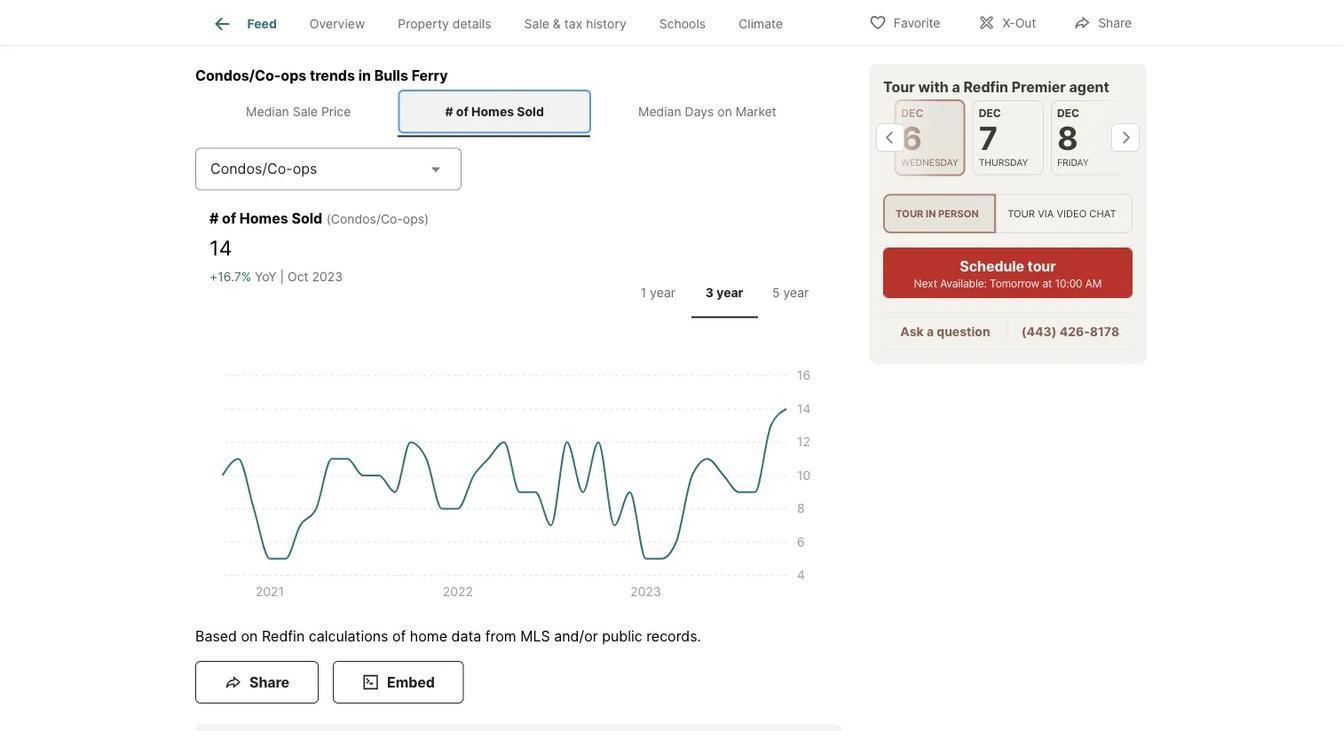 Task type: describe. For each thing, give the bounding box(es) containing it.
8178
[[1090, 324, 1120, 339]]

tour
[[1028, 258, 1056, 275]]

out
[[1015, 16, 1036, 31]]

1 horizontal spatial redfin
[[964, 78, 1009, 95]]

and/or
[[554, 628, 598, 645]]

property details
[[398, 16, 491, 31]]

price
[[321, 104, 351, 119]]

1
[[641, 285, 647, 300]]

premier
[[1012, 78, 1066, 95]]

previous image
[[876, 124, 905, 152]]

year for 3 year
[[717, 285, 743, 300]]

+16.7%
[[210, 269, 251, 284]]

days
[[685, 104, 714, 119]]

3 year tab
[[691, 271, 758, 315]]

condos/co-ops
[[210, 160, 317, 178]]

schools tab
[[643, 3, 722, 45]]

of for # of homes sold
[[456, 104, 469, 119]]

dec for 6
[[901, 107, 924, 120]]

condos/co- for condos/co-ops
[[210, 160, 293, 178]]

favorite button
[[854, 4, 956, 40]]

&
[[553, 16, 561, 31]]

market
[[736, 104, 777, 119]]

on inside tab
[[718, 104, 732, 119]]

(443) 426-8178
[[1022, 324, 1120, 339]]

5
[[773, 285, 780, 300]]

8
[[1057, 119, 1079, 158]]

2 vertical spatial of
[[392, 628, 406, 645]]

tour with a redfin premier agent
[[883, 78, 1110, 95]]

schedule
[[960, 258, 1025, 275]]

sale inside tab
[[524, 16, 549, 31]]

# for # of homes sold (condos/co-ops) 14
[[210, 210, 219, 227]]

homes for # of homes sold (condos/co-ops) 14
[[240, 210, 288, 227]]

dec for 8
[[1057, 107, 1080, 120]]

median days on market tab
[[591, 90, 824, 134]]

of for # of homes sold (condos/co-ops) 14
[[222, 210, 236, 227]]

video
[[1057, 208, 1087, 220]]

agent
[[1070, 78, 1110, 95]]

overview
[[310, 16, 365, 31]]

median for median sale price
[[246, 104, 289, 119]]

1 year
[[641, 285, 676, 300]]

(443) 426-8178 link
[[1022, 324, 1120, 339]]

property details tab
[[382, 3, 508, 45]]

1 vertical spatial redfin
[[262, 628, 305, 645]]

ask a question
[[901, 324, 991, 339]]

records.
[[647, 628, 701, 645]]

overview tab
[[293, 3, 382, 45]]

5 year tab
[[758, 271, 824, 315]]

median days on market
[[638, 104, 777, 119]]

tour for tour with a redfin premier agent
[[883, 78, 915, 95]]

mls
[[520, 628, 550, 645]]

2023
[[312, 269, 343, 284]]

tour via video chat
[[1008, 208, 1117, 220]]

dec for 7
[[979, 107, 1001, 120]]

homes for # of homes sold
[[472, 104, 514, 119]]

+16.7% yoy | oct 2023
[[210, 269, 343, 284]]

tomorrow
[[990, 277, 1040, 290]]

data
[[451, 628, 481, 645]]

tour for tour via video chat
[[1008, 208, 1035, 220]]

oct
[[288, 269, 309, 284]]

ask
[[901, 324, 924, 339]]

embed button
[[333, 661, 464, 704]]

next image
[[1112, 124, 1140, 152]]

|
[[280, 269, 284, 284]]

5 year
[[773, 285, 809, 300]]

feed link
[[212, 13, 277, 35]]

median sale price tab
[[199, 90, 398, 134]]

sale & tax history
[[524, 16, 627, 31]]

schools
[[659, 16, 706, 31]]

public
[[602, 628, 643, 645]]

wednesday
[[901, 157, 959, 168]]

history
[[586, 16, 627, 31]]

median sale price
[[246, 104, 351, 119]]

# of homes sold tab
[[398, 90, 591, 134]]

via
[[1038, 208, 1054, 220]]

# for # of homes sold
[[445, 104, 453, 119]]

thursday
[[979, 157, 1028, 168]]

x-out
[[1003, 16, 1036, 31]]

6
[[901, 119, 923, 158]]

climate
[[739, 16, 783, 31]]

available:
[[940, 277, 987, 290]]

x-out button
[[963, 4, 1052, 40]]

tab list containing median sale price
[[195, 86, 842, 137]]

condos/co-ops trends in bulls ferry
[[195, 67, 448, 84]]

year for 1 year
[[650, 285, 676, 300]]

favorite
[[894, 16, 941, 31]]

# of homes sold (condos/co-ops) 14
[[210, 210, 429, 261]]

(condos/co-
[[327, 212, 403, 227]]



Task type: vqa. For each thing, say whether or not it's contained in the screenshot.
San
no



Task type: locate. For each thing, give the bounding box(es) containing it.
0 vertical spatial share button
[[1059, 4, 1147, 40]]

property
[[398, 16, 449, 31]]

3 year from the left
[[784, 285, 809, 300]]

sale
[[524, 16, 549, 31], [293, 104, 318, 119]]

on right based
[[241, 628, 258, 645]]

tour in person
[[896, 208, 979, 220]]

person
[[938, 208, 979, 220]]

median left days
[[638, 104, 682, 119]]

slide 3 dot image
[[520, 17, 526, 22]]

2 median from the left
[[638, 104, 682, 119]]

year inside tab
[[650, 285, 676, 300]]

0 vertical spatial in
[[358, 67, 371, 84]]

dec inside dec 6 wednesday
[[901, 107, 924, 120]]

climate tab
[[722, 3, 800, 45]]

next
[[914, 277, 938, 290]]

share button
[[1059, 4, 1147, 40], [195, 661, 319, 704]]

2 year from the left
[[717, 285, 743, 300]]

1 horizontal spatial sold
[[517, 104, 544, 119]]

1 horizontal spatial a
[[952, 78, 960, 95]]

share button down based
[[195, 661, 319, 704]]

1 vertical spatial tab list
[[195, 86, 842, 137]]

tour for tour in person
[[896, 208, 924, 220]]

0 horizontal spatial on
[[241, 628, 258, 645]]

0 horizontal spatial homes
[[240, 210, 288, 227]]

dec 7 thursday
[[979, 107, 1028, 168]]

ops up median sale price
[[281, 67, 307, 84]]

bulls
[[374, 67, 408, 84]]

slide 4 dot image
[[529, 17, 535, 22]]

2 horizontal spatial of
[[456, 104, 469, 119]]

sold
[[517, 104, 544, 119], [292, 210, 323, 227]]

0 vertical spatial #
[[445, 104, 453, 119]]

0 vertical spatial a
[[952, 78, 960, 95]]

sale & tax history tab
[[508, 3, 643, 45]]

condos/co- for condos/co-ops trends in bulls ferry
[[195, 67, 281, 84]]

sold inside # of homes sold (condos/co-ops) 14
[[292, 210, 323, 227]]

10:00
[[1055, 277, 1083, 290]]

tour left with
[[883, 78, 915, 95]]

year for 5 year
[[784, 285, 809, 300]]

14
[[210, 236, 232, 261]]

of down the details
[[456, 104, 469, 119]]

of inside tab
[[456, 104, 469, 119]]

2 horizontal spatial year
[[784, 285, 809, 300]]

1 vertical spatial of
[[222, 210, 236, 227]]

0 vertical spatial sold
[[517, 104, 544, 119]]

condos/co-
[[195, 67, 281, 84], [210, 160, 293, 178]]

# inside # of homes sold (condos/co-ops) 14
[[210, 210, 219, 227]]

0 vertical spatial homes
[[472, 104, 514, 119]]

0 vertical spatial tab list
[[195, 0, 814, 45]]

in inside list box
[[926, 208, 936, 220]]

details
[[453, 16, 491, 31]]

of
[[456, 104, 469, 119], [222, 210, 236, 227], [392, 628, 406, 645]]

dec up previous image
[[901, 107, 924, 120]]

0 horizontal spatial a
[[927, 324, 934, 339]]

from
[[485, 628, 516, 645]]

# inside tab
[[445, 104, 453, 119]]

dec inside dec 7 thursday
[[979, 107, 1001, 120]]

home
[[410, 628, 447, 645]]

7
[[979, 119, 998, 158]]

0 horizontal spatial share
[[249, 674, 289, 691]]

redfin left 'calculations'
[[262, 628, 305, 645]]

median up the condos/co-ops
[[246, 104, 289, 119]]

tab list containing 1 year
[[622, 267, 828, 318]]

1 horizontal spatial dec
[[979, 107, 1001, 120]]

# of homes sold
[[445, 104, 544, 119]]

median
[[246, 104, 289, 119], [638, 104, 682, 119]]

dec down 'agent'
[[1057, 107, 1080, 120]]

list box containing tour in person
[[883, 194, 1133, 234]]

1 horizontal spatial median
[[638, 104, 682, 119]]

schedule tour next available: tomorrow at 10:00 am
[[914, 258, 1102, 290]]

1 vertical spatial a
[[927, 324, 934, 339]]

sale left price
[[293, 104, 318, 119]]

2 vertical spatial tab list
[[622, 267, 828, 318]]

1 year from the left
[[650, 285, 676, 300]]

dec 6 wednesday
[[901, 107, 959, 168]]

at
[[1043, 277, 1052, 290]]

based
[[195, 628, 237, 645]]

1 vertical spatial homes
[[240, 210, 288, 227]]

1 vertical spatial sale
[[293, 104, 318, 119]]

a
[[952, 78, 960, 95], [927, 324, 934, 339]]

tour left person
[[896, 208, 924, 220]]

tour
[[883, 78, 915, 95], [896, 208, 924, 220], [1008, 208, 1035, 220]]

dec down "tour with a redfin premier agent"
[[979, 107, 1001, 120]]

0 horizontal spatial in
[[358, 67, 371, 84]]

dec inside dec 8 friday
[[1057, 107, 1080, 120]]

1 horizontal spatial on
[[718, 104, 732, 119]]

0 vertical spatial sale
[[524, 16, 549, 31]]

in
[[358, 67, 371, 84], [926, 208, 936, 220]]

in left person
[[926, 208, 936, 220]]

share
[[1099, 16, 1132, 31], [249, 674, 289, 691]]

dec
[[901, 107, 924, 120], [979, 107, 1001, 120], [1057, 107, 1080, 120]]

embed
[[387, 674, 435, 691]]

#
[[445, 104, 453, 119], [210, 210, 219, 227]]

(443)
[[1022, 324, 1057, 339]]

3 year
[[706, 285, 743, 300]]

0 horizontal spatial sale
[[293, 104, 318, 119]]

1 horizontal spatial sale
[[524, 16, 549, 31]]

homes inside # of homes sold (condos/co-ops) 14
[[240, 210, 288, 227]]

1 horizontal spatial year
[[717, 285, 743, 300]]

trends
[[310, 67, 355, 84]]

1 horizontal spatial of
[[392, 628, 406, 645]]

0 horizontal spatial share button
[[195, 661, 319, 704]]

0 vertical spatial redfin
[[964, 78, 1009, 95]]

0 vertical spatial condos/co-
[[195, 67, 281, 84]]

on right days
[[718, 104, 732, 119]]

ops)
[[403, 212, 429, 227]]

tab list containing feed
[[195, 0, 814, 45]]

am
[[1086, 277, 1102, 290]]

2 dec from the left
[[979, 107, 1001, 120]]

0 vertical spatial ops
[[281, 67, 307, 84]]

of up 14
[[222, 210, 236, 227]]

1 horizontal spatial homes
[[472, 104, 514, 119]]

None button
[[894, 99, 966, 176], [973, 100, 1044, 175], [1051, 100, 1123, 175], [894, 99, 966, 176], [973, 100, 1044, 175], [1051, 100, 1123, 175]]

of inside # of homes sold (condos/co-ops) 14
[[222, 210, 236, 227]]

share button up 'agent'
[[1059, 4, 1147, 40]]

homes
[[472, 104, 514, 119], [240, 210, 288, 227]]

x-
[[1003, 16, 1015, 31]]

redfin
[[964, 78, 1009, 95], [262, 628, 305, 645]]

ask a question link
[[901, 324, 991, 339]]

# up 14
[[210, 210, 219, 227]]

ferry
[[412, 67, 448, 84]]

1 year tab
[[625, 271, 691, 315]]

1 horizontal spatial in
[[926, 208, 936, 220]]

1 vertical spatial sold
[[292, 210, 323, 227]]

year right 1
[[650, 285, 676, 300]]

tax
[[564, 16, 583, 31]]

0 vertical spatial on
[[718, 104, 732, 119]]

3
[[706, 285, 714, 300]]

1 vertical spatial condos/co-
[[210, 160, 293, 178]]

0 horizontal spatial year
[[650, 285, 676, 300]]

yoy
[[255, 269, 277, 284]]

1 vertical spatial share button
[[195, 661, 319, 704]]

condos/co- down feed link at the top left
[[195, 67, 281, 84]]

median inside 'tab'
[[246, 104, 289, 119]]

0 horizontal spatial sold
[[292, 210, 323, 227]]

condos/co- down 'median sale price' 'tab'
[[210, 160, 293, 178]]

0 vertical spatial of
[[456, 104, 469, 119]]

1 vertical spatial share
[[249, 674, 289, 691]]

# down ferry
[[445, 104, 453, 119]]

0 horizontal spatial #
[[210, 210, 219, 227]]

tab list
[[195, 0, 814, 45], [195, 86, 842, 137], [622, 267, 828, 318]]

question
[[937, 324, 991, 339]]

sold inside tab
[[517, 104, 544, 119]]

1 vertical spatial ops
[[293, 160, 317, 178]]

1 horizontal spatial #
[[445, 104, 453, 119]]

tour left via
[[1008, 208, 1035, 220]]

1 dec from the left
[[901, 107, 924, 120]]

0 horizontal spatial redfin
[[262, 628, 305, 645]]

calculations
[[309, 628, 388, 645]]

1 median from the left
[[246, 104, 289, 119]]

1 horizontal spatial share
[[1099, 16, 1132, 31]]

ops down 'median sale price' 'tab'
[[293, 160, 317, 178]]

0 horizontal spatial of
[[222, 210, 236, 227]]

of left home
[[392, 628, 406, 645]]

chat
[[1090, 208, 1117, 220]]

median inside tab
[[638, 104, 682, 119]]

0 horizontal spatial median
[[246, 104, 289, 119]]

1 vertical spatial on
[[241, 628, 258, 645]]

sale left the &
[[524, 16, 549, 31]]

sold for # of homes sold
[[517, 104, 544, 119]]

based on redfin calculations of home data from mls and/or public records.
[[195, 628, 701, 645]]

ops for condos/co-ops
[[293, 160, 317, 178]]

ops for condos/co-ops trends in bulls ferry
[[281, 67, 307, 84]]

year
[[650, 285, 676, 300], [717, 285, 743, 300], [784, 285, 809, 300]]

year right 3
[[717, 285, 743, 300]]

a right with
[[952, 78, 960, 95]]

homes inside tab
[[472, 104, 514, 119]]

1 vertical spatial #
[[210, 210, 219, 227]]

in left bulls
[[358, 67, 371, 84]]

0 horizontal spatial dec
[[901, 107, 924, 120]]

year right 5 at the top right of page
[[784, 285, 809, 300]]

1 horizontal spatial share button
[[1059, 4, 1147, 40]]

ops
[[281, 67, 307, 84], [293, 160, 317, 178]]

sold for # of homes sold (condos/co-ops) 14
[[292, 210, 323, 227]]

426-
[[1060, 324, 1090, 339]]

2 horizontal spatial dec
[[1057, 107, 1080, 120]]

0 vertical spatial share
[[1099, 16, 1132, 31]]

sale inside 'tab'
[[293, 104, 318, 119]]

with
[[918, 78, 949, 95]]

feed
[[247, 16, 277, 31]]

redfin up the 7
[[964, 78, 1009, 95]]

median for median days on market
[[638, 104, 682, 119]]

dec 8 friday
[[1057, 107, 1089, 168]]

1 vertical spatial in
[[926, 208, 936, 220]]

friday
[[1057, 157, 1089, 168]]

a right the ask
[[927, 324, 934, 339]]

3 dec from the left
[[1057, 107, 1080, 120]]

list box
[[883, 194, 1133, 234]]



